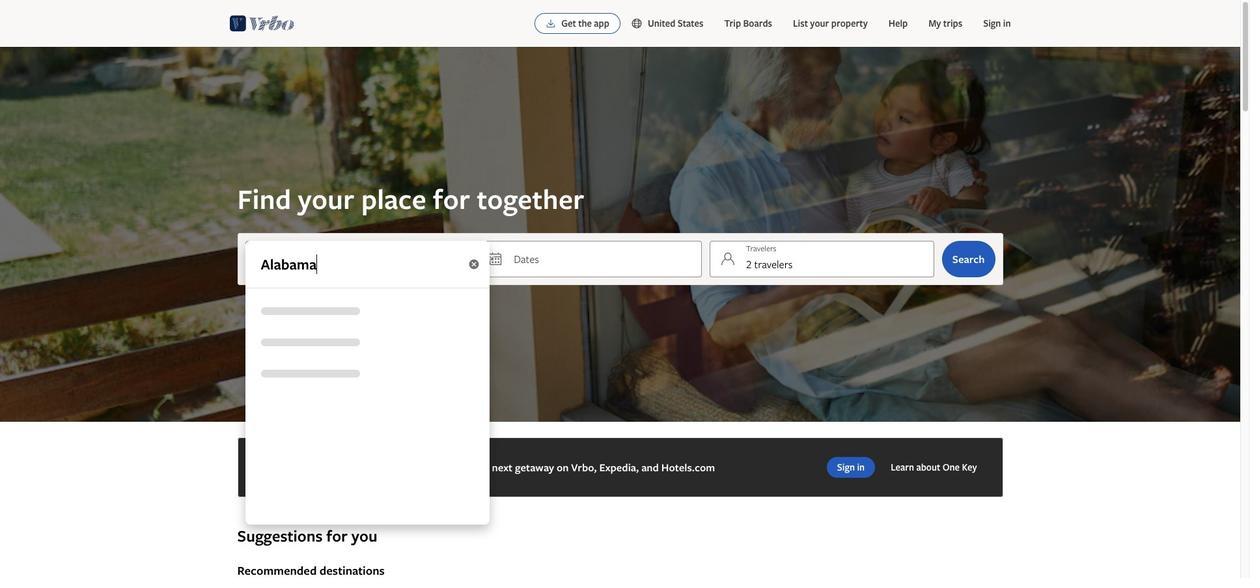 Task type: describe. For each thing, give the bounding box(es) containing it.
clear going to image
[[468, 259, 480, 270]]

download the app button image
[[546, 18, 556, 29]]

vrbo logo image
[[230, 13, 294, 34]]

Going to text field
[[245, 241, 490, 288]]

small image
[[631, 18, 648, 29]]

wizard region
[[0, 47, 1241, 525]]



Task type: locate. For each thing, give the bounding box(es) containing it.
main content
[[0, 47, 1241, 578]]

recently viewed region
[[230, 506, 1011, 526]]



Task type: vqa. For each thing, say whether or not it's contained in the screenshot.
the vrbo logo
yes



